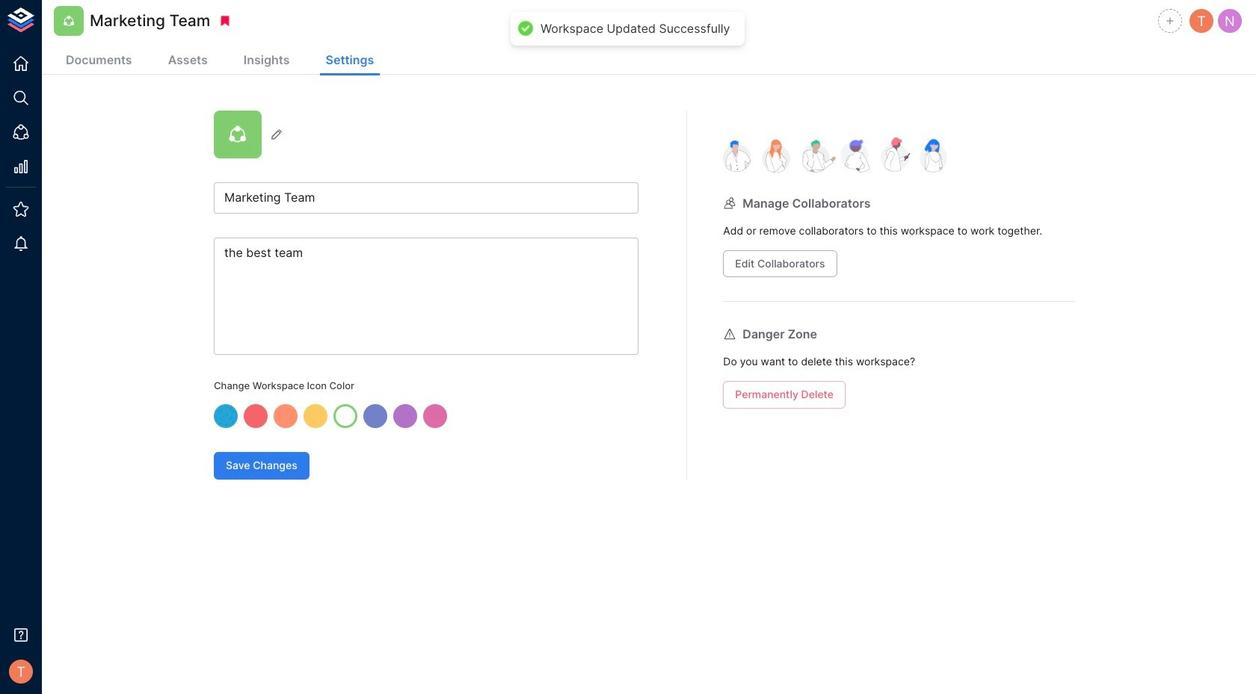 Task type: describe. For each thing, give the bounding box(es) containing it.
remove bookmark image
[[219, 14, 232, 28]]

Workspace Name text field
[[214, 182, 639, 214]]

Workspace notes are visible to all members and guests. text field
[[214, 238, 639, 355]]



Task type: locate. For each thing, give the bounding box(es) containing it.
status
[[541, 21, 730, 36]]



Task type: vqa. For each thing, say whether or not it's contained in the screenshot.
Workspace Name Text Field
yes



